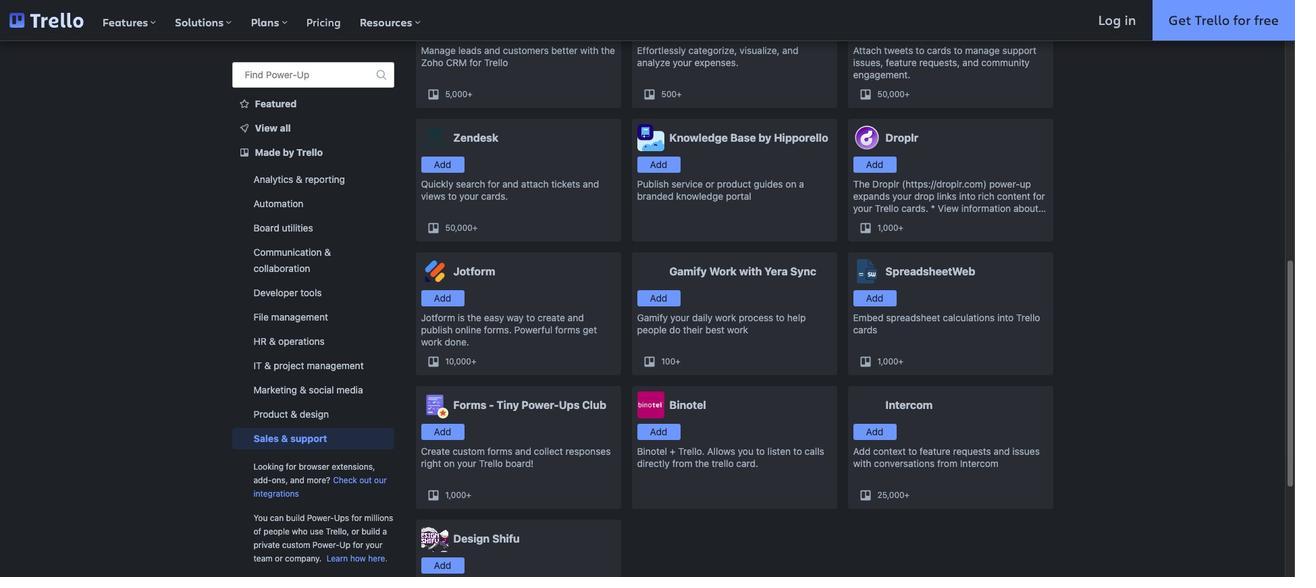 Task type: describe. For each thing, give the bounding box(es) containing it.
in
[[1125, 11, 1137, 29]]

add for intercom
[[866, 426, 884, 438]]

knowledge
[[676, 190, 724, 202]]

add button for spreadsheetweb
[[853, 290, 897, 307]]

on inside create custom forms and collect responses right on your trello board!
[[444, 458, 455, 469]]

listen
[[768, 446, 791, 457]]

25,000 +
[[878, 490, 910, 501]]

to right tweets
[[916, 45, 925, 56]]

way
[[507, 312, 524, 324]]

daily
[[692, 312, 713, 324]]

publish service or product guides on a branded knowledge portal
[[637, 178, 804, 202]]

out
[[360, 476, 372, 486]]

jotform for jotform is the easy way to create and publish online forms. powerful forms get work done.
[[421, 312, 455, 324]]

on inside "publish service or product guides on a branded knowledge portal"
[[786, 178, 797, 190]]

get trello for free
[[1169, 11, 1279, 29]]

binotel + trello. allows you to listen to calls directly from the trello card.
[[637, 446, 825, 469]]

people inside gamify your daily work process to help people do their best work
[[637, 324, 667, 336]]

calculations
[[943, 312, 995, 324]]

better
[[552, 45, 578, 56]]

easy
[[484, 312, 504, 324]]

and up 'cards.'
[[503, 178, 519, 190]]

board
[[254, 222, 279, 234]]

1,000 for forms - tiny power-ups club
[[445, 490, 466, 501]]

developer tools
[[254, 287, 322, 299]]

gamify work with yera sync
[[670, 265, 817, 278]]

from inside binotel + trello. allows you to listen to calls directly from the trello card.
[[672, 458, 693, 469]]

to inside add context to feature requests and issues with conversations from intercom
[[909, 446, 917, 457]]

power- down use
[[313, 540, 340, 551]]

view all link
[[232, 118, 394, 139]]

with inside manage leads and customers better with the zoho crm for trello
[[580, 45, 599, 56]]

for inside get trello for free link
[[1234, 11, 1251, 29]]

the inside jotform is the easy way to create and publish online forms. powerful forms get work done.
[[467, 312, 482, 324]]

community
[[982, 57, 1030, 68]]

get
[[583, 324, 597, 336]]

sales & support link
[[232, 428, 394, 450]]

analytics & reporting link
[[232, 169, 394, 190]]

analyze
[[637, 57, 670, 68]]

of
[[254, 527, 261, 537]]

pricing
[[306, 15, 341, 29]]

you
[[738, 446, 754, 457]]

automation link
[[232, 193, 394, 215]]

views
[[421, 190, 446, 202]]

issues,
[[853, 57, 884, 68]]

for up how
[[353, 540, 364, 551]]

500
[[662, 89, 677, 99]]

trello,
[[326, 527, 349, 537]]

effortlessly
[[637, 45, 686, 56]]

done.
[[445, 336, 469, 348]]

& for sales
[[281, 433, 288, 444]]

1 vertical spatial management
[[307, 360, 364, 372]]

+ down conversations
[[905, 490, 910, 501]]

+ up design on the bottom of the page
[[466, 490, 472, 501]]

+ down do
[[676, 357, 681, 367]]

analytics
[[254, 174, 293, 185]]

made
[[255, 147, 281, 158]]

0 vertical spatial work
[[715, 312, 736, 324]]

+ down engagement.
[[905, 89, 910, 99]]

team
[[254, 554, 273, 564]]

find
[[245, 69, 264, 80]]

looking
[[254, 462, 284, 472]]

learn how here.
[[327, 554, 388, 564]]

from inside add context to feature requests and issues with conversations from intercom
[[938, 458, 958, 469]]

to right you
[[756, 446, 765, 457]]

+ down online
[[471, 357, 477, 367]]

work
[[710, 265, 737, 278]]

here.
[[368, 554, 388, 564]]

add for design shifu
[[434, 560, 451, 571]]

add context to feature requests and issues with conversations from intercom
[[853, 446, 1040, 469]]

marketing & social media
[[254, 384, 363, 396]]

cards.
[[481, 190, 508, 202]]

shifu
[[492, 533, 520, 545]]

search
[[456, 178, 485, 190]]

file management
[[254, 311, 328, 323]]

design
[[454, 533, 490, 545]]

25,000
[[878, 490, 905, 501]]

add for jotform
[[434, 292, 451, 304]]

and inside create custom forms and collect responses right on your trello board!
[[515, 446, 532, 457]]

do
[[670, 324, 681, 336]]

1,000 for droplr
[[878, 223, 899, 233]]

1 vertical spatial work
[[727, 324, 749, 336]]

your inside effortlessly categorize, visualize, and analyze your expenses.
[[673, 57, 692, 68]]

for left millions
[[352, 513, 362, 524]]

feature inside add context to feature requests and issues with conversations from intercom
[[920, 446, 951, 457]]

hipporello
[[774, 132, 829, 144]]

check out our integrations
[[254, 476, 387, 499]]

product
[[717, 178, 752, 190]]

add button for jotform
[[421, 290, 464, 307]]

trello right get
[[1195, 11, 1230, 29]]

your inside gamify your daily work process to help people do their best work
[[671, 312, 690, 324]]

+ up 'spreadsheetweb' at the right of page
[[899, 223, 904, 233]]

view all
[[255, 122, 291, 134]]

collaboration
[[254, 263, 310, 274]]

add link for zendesk
[[421, 157, 464, 173]]

yera
[[765, 265, 788, 278]]

people inside you can build power-ups for millions of people who use trello, or build a private custom power-up for your team or company.
[[264, 527, 290, 537]]

attach
[[521, 178, 549, 190]]

learn how here. link
[[327, 554, 388, 564]]

get trello for free link
[[1153, 0, 1296, 41]]

online
[[455, 324, 482, 336]]

attach
[[853, 45, 882, 56]]

it & project management link
[[232, 355, 394, 377]]

add button for forms - tiny power-ups club
[[421, 424, 464, 440]]

you
[[254, 513, 268, 524]]

trello
[[712, 458, 734, 469]]

power- right "find"
[[266, 69, 297, 80]]

add button for binotel
[[637, 424, 681, 440]]

categorize,
[[689, 45, 737, 56]]

manage leads and customers better with the zoho crm for trello
[[421, 45, 615, 68]]

add button for design shifu
[[421, 558, 464, 574]]

1,000 + for droplr
[[878, 223, 904, 233]]

5,000
[[445, 89, 468, 99]]

1 vertical spatial with
[[740, 265, 762, 278]]

design
[[300, 409, 329, 420]]

featured
[[255, 98, 297, 109]]

feature inside attach tweets to cards to manage support issues, feature requests, and community engagement.
[[886, 57, 917, 68]]

1 horizontal spatial 50,000
[[878, 89, 905, 99]]

add link for jotform
[[421, 290, 464, 307]]

+ inside binotel + trello. allows you to listen to calls directly from the trello card.
[[670, 446, 676, 457]]

1 horizontal spatial 50,000 +
[[878, 89, 910, 99]]

add link for design shifu
[[421, 558, 464, 574]]

ups for club
[[559, 399, 580, 411]]

context
[[873, 446, 906, 457]]

add for knowledge base by hipporello
[[650, 159, 668, 170]]

+ down leads
[[468, 89, 473, 99]]

collect
[[534, 446, 563, 457]]

forms inside jotform is the easy way to create and publish online forms. powerful forms get work done.
[[555, 324, 580, 336]]

learn
[[327, 554, 348, 564]]

trello inside manage leads and customers better with the zoho crm for trello
[[484, 57, 508, 68]]

1 horizontal spatial or
[[352, 527, 359, 537]]

solutions button
[[166, 0, 241, 41]]

check out our integrations link
[[254, 476, 387, 499]]

power- up use
[[307, 513, 334, 524]]

view
[[255, 122, 278, 134]]

allows
[[708, 446, 736, 457]]

communication & collaboration
[[254, 247, 331, 274]]

trello down view all "link"
[[297, 147, 323, 158]]

custom inside create custom forms and collect responses right on your trello board!
[[453, 446, 485, 457]]

add for binotel
[[650, 426, 668, 438]]

developer tools link
[[232, 282, 394, 304]]

to inside the quickly search for and attach tickets and views to your cards.
[[448, 190, 457, 202]]

+ down spreadsheet
[[899, 357, 904, 367]]

plans button
[[241, 0, 297, 41]]

power- right 'tiny'
[[522, 399, 559, 411]]

developer
[[254, 287, 298, 299]]

0 horizontal spatial by
[[283, 147, 294, 158]]

calls
[[805, 446, 825, 457]]

and inside attach tweets to cards to manage support issues, feature requests, and community engagement.
[[963, 57, 979, 68]]

publish
[[637, 178, 669, 190]]

forms - tiny power-ups club
[[454, 399, 607, 411]]

add link for gamify work with yera sync
[[637, 290, 681, 307]]

1,000 + for spreadsheetweb
[[878, 357, 904, 367]]



Task type: locate. For each thing, give the bounding box(es) containing it.
50,000 down engagement.
[[878, 89, 905, 99]]

1 horizontal spatial build
[[362, 527, 380, 537]]

portal
[[726, 190, 752, 202]]

binotel inside binotel + trello. allows you to listen to calls directly from the trello card.
[[637, 446, 667, 457]]

browser
[[299, 462, 330, 472]]

& for communication
[[324, 247, 331, 258]]

1,000 + for forms - tiny power-ups club
[[445, 490, 472, 501]]

support up community
[[1003, 45, 1037, 56]]

& for hr
[[269, 336, 276, 347]]

1 horizontal spatial ups
[[559, 399, 580, 411]]

management up "social"
[[307, 360, 364, 372]]

50,000
[[878, 89, 905, 99], [445, 223, 473, 233]]

0 vertical spatial a
[[799, 178, 804, 190]]

expenses.
[[695, 57, 739, 68]]

board!
[[506, 458, 534, 469]]

it & project management
[[254, 360, 364, 372]]

requests,
[[920, 57, 960, 68]]

& for analytics
[[296, 174, 303, 185]]

1 vertical spatial build
[[362, 527, 380, 537]]

add link up publish
[[637, 157, 681, 173]]

management
[[271, 311, 328, 323], [307, 360, 364, 372]]

a inside "publish service or product guides on a branded knowledge portal"
[[799, 178, 804, 190]]

people left do
[[637, 324, 667, 336]]

customers
[[503, 45, 549, 56]]

plans
[[251, 15, 279, 30]]

the down trello.
[[695, 458, 709, 469]]

for up the ons,
[[286, 462, 297, 472]]

0 vertical spatial build
[[286, 513, 305, 524]]

0 vertical spatial intercom
[[886, 399, 933, 411]]

2 vertical spatial 1,000
[[445, 490, 466, 501]]

process
[[739, 312, 774, 324]]

work down 'process'
[[727, 324, 749, 336]]

all
[[280, 122, 291, 134]]

cards down embed
[[853, 324, 878, 336]]

your down effortlessly
[[673, 57, 692, 68]]

jotform for jotform
[[454, 265, 495, 278]]

50,000 + down views
[[445, 223, 478, 233]]

service
[[672, 178, 703, 190]]

1 horizontal spatial binotel
[[670, 399, 706, 411]]

0 horizontal spatial 50,000 +
[[445, 223, 478, 233]]

& left design
[[291, 409, 297, 420]]

trello image
[[9, 13, 84, 28], [10, 13, 83, 28]]

or up knowledge on the right top of the page
[[706, 178, 715, 190]]

add button up publish
[[637, 157, 681, 173]]

log in link
[[1083, 0, 1153, 41]]

quickly
[[421, 178, 454, 190]]

0 vertical spatial binotel
[[670, 399, 706, 411]]

add for gamify work with yera sync
[[650, 292, 668, 304]]

2 vertical spatial 1,000 +
[[445, 490, 472, 501]]

to up powerful
[[526, 312, 535, 324]]

your down search at the left top of page
[[460, 190, 479, 202]]

your inside the quickly search for and attach tickets and views to your cards.
[[460, 190, 479, 202]]

add inside add context to feature requests and issues with conversations from intercom
[[853, 446, 871, 457]]

to inside jotform is the easy way to create and publish online forms. powerful forms get work done.
[[526, 312, 535, 324]]

1 horizontal spatial support
[[1003, 45, 1037, 56]]

add link for spreadsheetweb
[[853, 290, 897, 307]]

add button up the quickly at the top
[[421, 157, 464, 173]]

& right sales
[[281, 433, 288, 444]]

1 horizontal spatial with
[[740, 265, 762, 278]]

for inside the quickly search for and attach tickets and views to your cards.
[[488, 178, 500, 190]]

your up here.
[[366, 540, 383, 551]]

0 vertical spatial jotform
[[454, 265, 495, 278]]

add button up context
[[853, 424, 897, 440]]

1 vertical spatial 50,000 +
[[445, 223, 478, 233]]

with left conversations
[[853, 458, 872, 469]]

2 horizontal spatial with
[[853, 458, 872, 469]]

add link for forms - tiny power-ups club
[[421, 424, 464, 440]]

zendesk
[[454, 132, 499, 144]]

ups left club
[[559, 399, 580, 411]]

ups for for
[[334, 513, 349, 524]]

0 vertical spatial or
[[706, 178, 715, 190]]

1 vertical spatial people
[[264, 527, 290, 537]]

and right the ons,
[[290, 476, 305, 486]]

add
[[434, 159, 451, 170], [650, 159, 668, 170], [866, 159, 884, 170], [434, 292, 451, 304], [650, 292, 668, 304], [866, 292, 884, 304], [434, 426, 451, 438], [650, 426, 668, 438], [866, 426, 884, 438], [853, 446, 871, 457], [434, 560, 451, 571]]

1,000 up design on the bottom of the page
[[445, 490, 466, 501]]

add link for knowledge base by hipporello
[[637, 157, 681, 173]]

0 horizontal spatial a
[[383, 527, 387, 537]]

to left calls
[[794, 446, 802, 457]]

1 vertical spatial on
[[444, 458, 455, 469]]

up up 'featured' link
[[297, 69, 310, 80]]

quickly search for and attach tickets and views to your cards.
[[421, 178, 599, 202]]

add link up is at the bottom left of page
[[421, 290, 464, 307]]

1 vertical spatial a
[[383, 527, 387, 537]]

analytics & reporting
[[254, 174, 345, 185]]

trello inside create custom forms and collect responses right on your trello board!
[[479, 458, 503, 469]]

0 horizontal spatial custom
[[282, 540, 310, 551]]

gamify your daily work process to help people do their best work
[[637, 312, 806, 336]]

trello right into
[[1017, 312, 1041, 324]]

knowledge base by hipporello
[[670, 132, 829, 144]]

1 horizontal spatial people
[[637, 324, 667, 336]]

jotform inside jotform is the easy way to create and publish online forms. powerful forms get work done.
[[421, 312, 455, 324]]

& for it
[[265, 360, 271, 372]]

1 horizontal spatial custom
[[453, 446, 485, 457]]

0 vertical spatial forms
[[555, 324, 580, 336]]

work up "best" at bottom
[[715, 312, 736, 324]]

1 vertical spatial binotel
[[637, 446, 667, 457]]

0 vertical spatial 1,000 +
[[878, 223, 904, 233]]

binotel for binotel
[[670, 399, 706, 411]]

with left yera
[[740, 265, 762, 278]]

your inside you can build power-ups for millions of people who use trello, or build a private custom power-up for your team or company.
[[366, 540, 383, 551]]

1 vertical spatial 50,000
[[445, 223, 473, 233]]

a inside you can build power-ups for millions of people who use trello, or build a private custom power-up for your team or company.
[[383, 527, 387, 537]]

ups inside you can build power-ups for millions of people who use trello, or build a private custom power-up for your team or company.
[[334, 513, 349, 524]]

1,000
[[878, 223, 899, 233], [878, 357, 899, 367], [445, 490, 466, 501]]

made by trello link
[[232, 142, 394, 163]]

get
[[1169, 11, 1192, 29]]

1 vertical spatial up
[[340, 540, 351, 551]]

& right "hr"
[[269, 336, 276, 347]]

1,000 up 'spreadsheetweb' at the right of page
[[878, 223, 899, 233]]

0 horizontal spatial build
[[286, 513, 305, 524]]

binotel up the directly
[[637, 446, 667, 457]]

1 horizontal spatial forms
[[555, 324, 580, 336]]

and right leads
[[484, 45, 501, 56]]

on right guides
[[786, 178, 797, 190]]

0 vertical spatial the
[[601, 45, 615, 56]]

1 vertical spatial custom
[[282, 540, 310, 551]]

0 horizontal spatial binotel
[[637, 446, 667, 457]]

add for droplr
[[866, 159, 884, 170]]

50,000 down views
[[445, 223, 473, 233]]

jotform up publish at the bottom left of page
[[421, 312, 455, 324]]

your inside create custom forms and collect responses right on your trello board!
[[457, 458, 477, 469]]

cards inside attach tweets to cards to manage support issues, feature requests, and community engagement.
[[927, 45, 952, 56]]

add link for binotel
[[637, 424, 681, 440]]

hr & operations
[[254, 336, 325, 347]]

log
[[1099, 11, 1122, 29]]

0 horizontal spatial up
[[297, 69, 310, 80]]

1 vertical spatial feature
[[920, 446, 951, 457]]

free
[[1255, 11, 1279, 29]]

card.
[[737, 458, 759, 469]]

use
[[310, 527, 324, 537]]

marketing
[[254, 384, 297, 396]]

0 horizontal spatial gamify
[[637, 312, 668, 324]]

for inside looking for browser extensions, add-ons, and more?
[[286, 462, 297, 472]]

1 horizontal spatial the
[[601, 45, 615, 56]]

0 vertical spatial with
[[580, 45, 599, 56]]

add for zendesk
[[434, 159, 451, 170]]

0 vertical spatial gamify
[[670, 265, 707, 278]]

add button down design on the bottom of the page
[[421, 558, 464, 574]]

1 vertical spatial intercom
[[960, 458, 999, 469]]

guides
[[754, 178, 783, 190]]

binotel
[[670, 399, 706, 411], [637, 446, 667, 457]]

trello left board!
[[479, 458, 503, 469]]

+ down search at the left top of page
[[473, 223, 478, 233]]

engagement.
[[853, 69, 911, 80]]

issues
[[1013, 446, 1040, 457]]

create
[[538, 312, 565, 324]]

0 vertical spatial 50,000 +
[[878, 89, 910, 99]]

and up get
[[568, 312, 584, 324]]

2 vertical spatial work
[[421, 336, 442, 348]]

work
[[715, 312, 736, 324], [727, 324, 749, 336], [421, 336, 442, 348]]

add button for intercom
[[853, 424, 897, 440]]

file
[[254, 311, 269, 323]]

0 horizontal spatial people
[[264, 527, 290, 537]]

or right the team in the bottom left of the page
[[275, 554, 283, 564]]

1 vertical spatial jotform
[[421, 312, 455, 324]]

2 horizontal spatial or
[[706, 178, 715, 190]]

feature down tweets
[[886, 57, 917, 68]]

publish
[[421, 324, 453, 336]]

up down trello,
[[340, 540, 351, 551]]

add button up create
[[421, 424, 464, 440]]

your right right
[[457, 458, 477, 469]]

and left issues
[[994, 446, 1010, 457]]

1 horizontal spatial on
[[786, 178, 797, 190]]

branded
[[637, 190, 674, 202]]

or inside "publish service or product guides on a branded knowledge portal"
[[706, 178, 715, 190]]

gamify
[[670, 265, 707, 278], [637, 312, 668, 324]]

1,000 for spreadsheetweb
[[878, 357, 899, 367]]

& inside communication & collaboration
[[324, 247, 331, 258]]

jotform up is at the bottom left of page
[[454, 265, 495, 278]]

on
[[786, 178, 797, 190], [444, 458, 455, 469]]

gamify left work at right
[[670, 265, 707, 278]]

1 horizontal spatial gamify
[[670, 265, 707, 278]]

1 vertical spatial by
[[283, 147, 294, 158]]

add link up the quickly at the top
[[421, 157, 464, 173]]

work inside jotform is the easy way to create and publish online forms. powerful forms get work done.
[[421, 336, 442, 348]]

and inside jotform is the easy way to create and publish online forms. powerful forms get work done.
[[568, 312, 584, 324]]

1 vertical spatial or
[[352, 527, 359, 537]]

intercom
[[886, 399, 933, 411], [960, 458, 999, 469]]

1 vertical spatial forms
[[488, 446, 513, 457]]

with inside add context to feature requests and issues with conversations from intercom
[[853, 458, 872, 469]]

the right better
[[601, 45, 615, 56]]

ups up trello,
[[334, 513, 349, 524]]

1,000 + down embed
[[878, 357, 904, 367]]

add button for gamify work with yera sync
[[637, 290, 681, 307]]

add button for droplr
[[853, 157, 897, 173]]

0 vertical spatial on
[[786, 178, 797, 190]]

responses
[[566, 446, 611, 457]]

reporting
[[305, 174, 345, 185]]

a right guides
[[799, 178, 804, 190]]

and inside effortlessly categorize, visualize, and analyze your expenses.
[[783, 45, 799, 56]]

knowledge
[[670, 132, 728, 144]]

1 vertical spatial the
[[467, 312, 482, 324]]

1 vertical spatial gamify
[[637, 312, 668, 324]]

or right trello,
[[352, 527, 359, 537]]

0 vertical spatial support
[[1003, 45, 1037, 56]]

1 vertical spatial 1,000 +
[[878, 357, 904, 367]]

support down product & design link
[[290, 433, 327, 444]]

add button for zendesk
[[421, 157, 464, 173]]

by right base
[[759, 132, 772, 144]]

0 horizontal spatial from
[[672, 458, 693, 469]]

custom right create
[[453, 446, 485, 457]]

build down millions
[[362, 527, 380, 537]]

2 vertical spatial with
[[853, 458, 872, 469]]

& down board utilities link
[[324, 247, 331, 258]]

check
[[333, 476, 357, 486]]

a down millions
[[383, 527, 387, 537]]

gamify for gamify your daily work process to help people do their best work
[[637, 312, 668, 324]]

1 vertical spatial ups
[[334, 513, 349, 524]]

into
[[998, 312, 1014, 324]]

by right made
[[283, 147, 294, 158]]

2 from from the left
[[938, 458, 958, 469]]

1 horizontal spatial intercom
[[960, 458, 999, 469]]

spreadsheet
[[886, 312, 941, 324]]

add link up create
[[421, 424, 464, 440]]

0 vertical spatial 50,000
[[878, 89, 905, 99]]

2 vertical spatial or
[[275, 554, 283, 564]]

0 horizontal spatial feature
[[886, 57, 917, 68]]

and inside manage leads and customers better with the zoho crm for trello
[[484, 45, 501, 56]]

up inside you can build power-ups for millions of people who use trello, or build a private custom power-up for your team or company.
[[340, 540, 351, 551]]

1,000 + up 'spreadsheetweb' at the right of page
[[878, 223, 904, 233]]

to left help
[[776, 312, 785, 324]]

create custom forms and collect responses right on your trello board!
[[421, 446, 611, 469]]

forms
[[454, 399, 487, 411]]

design shifu
[[454, 533, 520, 545]]

0 vertical spatial 1,000
[[878, 223, 899, 233]]

0 vertical spatial by
[[759, 132, 772, 144]]

the right is at the bottom left of page
[[467, 312, 482, 324]]

spreadsheetweb
[[886, 265, 976, 278]]

add link up context
[[853, 424, 897, 440]]

powerful
[[514, 324, 553, 336]]

add button up do
[[637, 290, 681, 307]]

tools
[[301, 287, 322, 299]]

& for marketing
[[300, 384, 306, 396]]

0 horizontal spatial on
[[444, 458, 455, 469]]

your up do
[[671, 312, 690, 324]]

1 vertical spatial cards
[[853, 324, 878, 336]]

add for forms - tiny power-ups club
[[434, 426, 451, 438]]

board utilities
[[254, 222, 313, 234]]

add button
[[421, 157, 464, 173], [637, 157, 681, 173], [853, 157, 897, 173], [421, 290, 464, 307], [637, 290, 681, 307], [853, 290, 897, 307], [421, 424, 464, 440], [637, 424, 681, 440], [853, 424, 897, 440], [421, 558, 464, 574]]

1 from from the left
[[672, 458, 693, 469]]

by
[[759, 132, 772, 144], [283, 147, 294, 158]]

trello inside embed spreadsheet calculations into trello cards
[[1017, 312, 1041, 324]]

for down leads
[[470, 57, 482, 68]]

0 horizontal spatial 50,000
[[445, 223, 473, 233]]

and inside looking for browser extensions, add-ons, and more?
[[290, 476, 305, 486]]

looking for browser extensions, add-ons, and more?
[[254, 462, 375, 486]]

& for product
[[291, 409, 297, 420]]

1 horizontal spatial up
[[340, 540, 351, 551]]

0 vertical spatial ups
[[559, 399, 580, 411]]

0 vertical spatial management
[[271, 311, 328, 323]]

5,000 +
[[445, 89, 473, 99]]

0 vertical spatial cards
[[927, 45, 952, 56]]

add link for droplr
[[853, 157, 897, 173]]

your
[[673, 57, 692, 68], [460, 190, 479, 202], [671, 312, 690, 324], [457, 458, 477, 469], [366, 540, 383, 551]]

operations
[[278, 336, 325, 347]]

0 horizontal spatial forms
[[488, 446, 513, 457]]

solutions
[[175, 15, 224, 30]]

1 horizontal spatial cards
[[927, 45, 952, 56]]

integrations
[[254, 489, 299, 499]]

ons,
[[272, 476, 288, 486]]

communication & collaboration link
[[232, 242, 394, 280]]

power-
[[266, 69, 297, 80], [522, 399, 559, 411], [307, 513, 334, 524], [313, 540, 340, 551]]

add button up embed
[[853, 290, 897, 307]]

add button up is at the bottom left of page
[[421, 290, 464, 307]]

support inside attach tweets to cards to manage support issues, feature requests, and community engagement.
[[1003, 45, 1037, 56]]

2 vertical spatial the
[[695, 458, 709, 469]]

+ down effortlessly
[[677, 89, 682, 99]]

add button up the directly
[[637, 424, 681, 440]]

+ left trello.
[[670, 446, 676, 457]]

the inside manage leads and customers better with the zoho crm for trello
[[601, 45, 615, 56]]

add button for knowledge base by hipporello
[[637, 157, 681, 173]]

0 horizontal spatial the
[[467, 312, 482, 324]]

custom down who
[[282, 540, 310, 551]]

0 vertical spatial feature
[[886, 57, 917, 68]]

1 vertical spatial 1,000
[[878, 357, 899, 367]]

tiny
[[497, 399, 519, 411]]

their
[[683, 324, 703, 336]]

1 horizontal spatial feature
[[920, 446, 951, 457]]

a
[[799, 178, 804, 190], [383, 527, 387, 537]]

gamify up 100
[[637, 312, 668, 324]]

to inside gamify your daily work process to help people do their best work
[[776, 312, 785, 324]]

from down requests
[[938, 458, 958, 469]]

and down manage
[[963, 57, 979, 68]]

add button down droplr
[[853, 157, 897, 173]]

2 horizontal spatial the
[[695, 458, 709, 469]]

0 horizontal spatial with
[[580, 45, 599, 56]]

gamify for gamify work with yera sync
[[670, 265, 707, 278]]

create
[[421, 446, 450, 457]]

500 +
[[662, 89, 682, 99]]

and inside add context to feature requests and issues with conversations from intercom
[[994, 446, 1010, 457]]

to up requests,
[[954, 45, 963, 56]]

1 horizontal spatial a
[[799, 178, 804, 190]]

0 horizontal spatial ups
[[334, 513, 349, 524]]

0 vertical spatial custom
[[453, 446, 485, 457]]

for inside manage leads and customers better with the zoho crm for trello
[[470, 57, 482, 68]]

0 vertical spatial people
[[637, 324, 667, 336]]

from down trello.
[[672, 458, 693, 469]]

0 horizontal spatial intercom
[[886, 399, 933, 411]]

1 horizontal spatial by
[[759, 132, 772, 144]]

0 horizontal spatial support
[[290, 433, 327, 444]]

binotel for binotel + trello. allows you to listen to calls directly from the trello card.
[[637, 446, 667, 457]]

add for spreadsheetweb
[[866, 292, 884, 304]]

and up board!
[[515, 446, 532, 457]]

more?
[[307, 476, 330, 486]]

0 horizontal spatial cards
[[853, 324, 878, 336]]

management up operations
[[271, 311, 328, 323]]

file management link
[[232, 307, 394, 328]]

the inside binotel + trello. allows you to listen to calls directly from the trello card.
[[695, 458, 709, 469]]

add link for intercom
[[853, 424, 897, 440]]

trello down customers
[[484, 57, 508, 68]]

custom inside you can build power-ups for millions of people who use trello, or build a private custom power-up for your team or company.
[[282, 540, 310, 551]]

and right tickets
[[583, 178, 599, 190]]

the
[[601, 45, 615, 56], [467, 312, 482, 324], [695, 458, 709, 469]]

jotform
[[454, 265, 495, 278], [421, 312, 455, 324]]

with right better
[[580, 45, 599, 56]]

gamify inside gamify your daily work process to help people do their best work
[[637, 312, 668, 324]]

you can build power-ups for millions of people who use trello, or build a private custom power-up for your team or company.
[[254, 513, 393, 564]]

1,000 + up design on the bottom of the page
[[445, 490, 472, 501]]

marketing & social media link
[[232, 380, 394, 401]]

board utilities link
[[232, 218, 394, 239]]

forms inside create custom forms and collect responses right on your trello board!
[[488, 446, 513, 457]]

0 vertical spatial up
[[297, 69, 310, 80]]

cards inside embed spreadsheet calculations into trello cards
[[853, 324, 878, 336]]

intercom inside add context to feature requests and issues with conversations from intercom
[[960, 458, 999, 469]]

1 vertical spatial support
[[290, 433, 327, 444]]

cards up requests,
[[927, 45, 952, 56]]

on right right
[[444, 458, 455, 469]]

add link up the directly
[[637, 424, 681, 440]]

&
[[296, 174, 303, 185], [324, 247, 331, 258], [269, 336, 276, 347], [265, 360, 271, 372], [300, 384, 306, 396], [291, 409, 297, 420], [281, 433, 288, 444]]

for up 'cards.'
[[488, 178, 500, 190]]

0 horizontal spatial or
[[275, 554, 283, 564]]

conversations
[[874, 458, 935, 469]]



Task type: vqa. For each thing, say whether or not it's contained in the screenshot.
'&' inside the IT & project management link
yes



